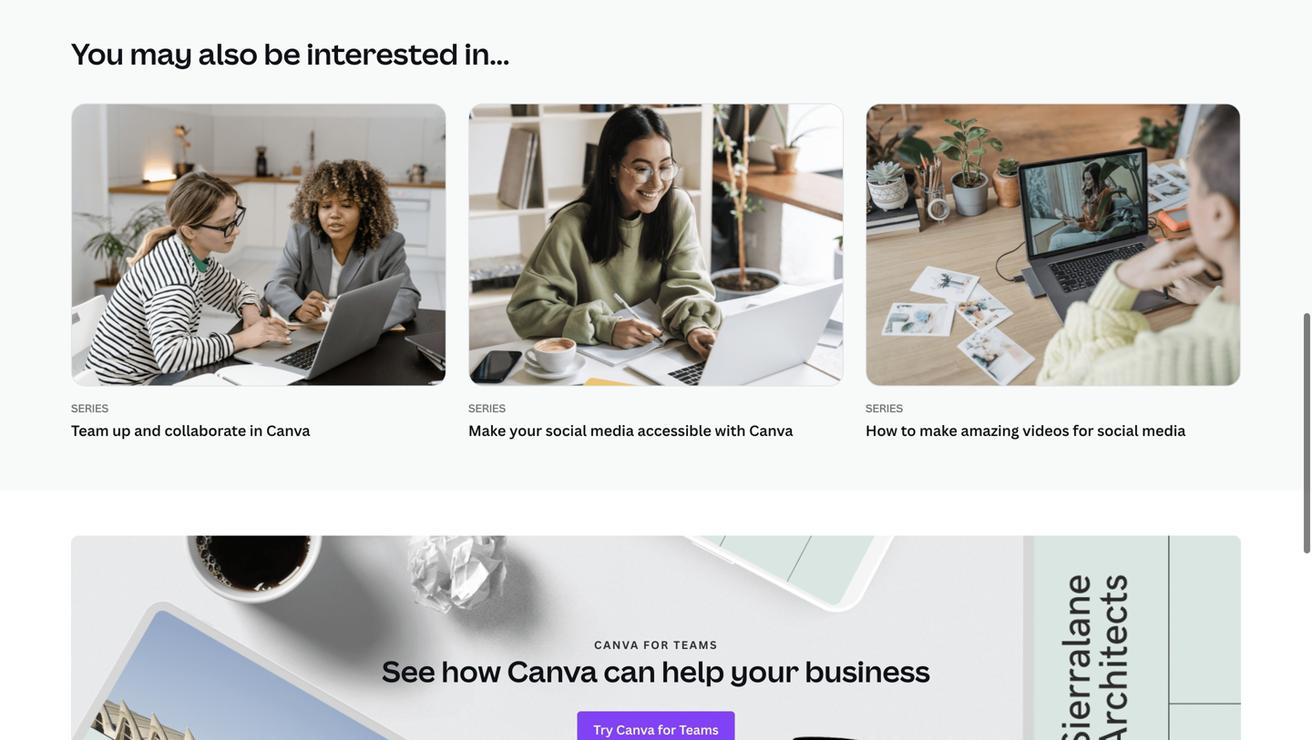 Task type: describe. For each thing, give the bounding box(es) containing it.
to
[[901, 421, 916, 441]]

interested
[[306, 34, 458, 73]]

and
[[134, 421, 161, 441]]

also
[[198, 34, 258, 73]]

you may also be interested in...
[[71, 34, 510, 73]]

social inside series make your social media accessible with canva
[[546, 421, 587, 441]]

videos
[[1023, 421, 1070, 441]]

see
[[382, 652, 435, 692]]

you
[[71, 34, 124, 73]]

series how to make amazing videos for social media
[[866, 401, 1186, 441]]

media inside series make your social media accessible with canva
[[590, 421, 634, 441]]

canva inside series make your social media accessible with canva
[[749, 421, 793, 441]]

make
[[468, 421, 506, 441]]

how
[[866, 421, 898, 441]]

can
[[604, 652, 656, 692]]

canva left teams
[[594, 638, 640, 653]]

in...
[[464, 34, 510, 73]]

with
[[715, 421, 746, 441]]

amazing
[[961, 421, 1019, 441]]

canva inside series team up and collaborate in canva
[[266, 421, 310, 441]]

series make your social media accessible with canva
[[468, 401, 793, 441]]

your inside series make your social media accessible with canva
[[510, 421, 542, 441]]

team
[[71, 421, 109, 441]]

for inside series how to make amazing videos for social media
[[1073, 421, 1094, 441]]

media inside series how to make amazing videos for social media
[[1142, 421, 1186, 441]]



Task type: vqa. For each thing, say whether or not it's contained in the screenshot.
the will in the THE REVIEW APPROVAL RATE IS BASED ON ANY TEMPLATES THAT HAVE BEEN REVIEWED. IF A TEMPLATE HAS BEEN REVIEWED AND IS THEN DELETED, IT WILL COUNT TOWARDS THE REVIEW APPROVAL RATE.
no



Task type: locate. For each thing, give the bounding box(es) containing it.
series up make
[[468, 401, 506, 416]]

canva right with
[[749, 421, 793, 441]]

0 horizontal spatial for
[[643, 638, 670, 653]]

series inside series team up and collaborate in canva
[[71, 401, 109, 416]]

business
[[805, 652, 930, 692]]

3 series from the left
[[866, 401, 903, 416]]

may
[[130, 34, 192, 73]]

series up how on the bottom of page
[[866, 401, 903, 416]]

in
[[250, 421, 263, 441]]

2 horizontal spatial series
[[866, 401, 903, 416]]

series inside series make your social media accessible with canva
[[468, 401, 506, 416]]

your right help
[[731, 652, 799, 692]]

for inside canva for teams see how canva can help your business
[[643, 638, 670, 653]]

canva for teams see how canva can help your business
[[382, 638, 930, 692]]

2 media from the left
[[1142, 421, 1186, 441]]

1 vertical spatial for
[[643, 638, 670, 653]]

series team up and collaborate in canva
[[71, 401, 310, 441]]

teams
[[674, 638, 718, 653]]

1 vertical spatial your
[[731, 652, 799, 692]]

0 horizontal spatial series
[[71, 401, 109, 416]]

canva right in
[[266, 421, 310, 441]]

2 series from the left
[[468, 401, 506, 416]]

for left teams
[[643, 638, 670, 653]]

series for team
[[71, 401, 109, 416]]

series for how
[[866, 401, 903, 416]]

1 horizontal spatial social
[[1097, 421, 1139, 441]]

0 horizontal spatial your
[[510, 421, 542, 441]]

series
[[71, 401, 109, 416], [468, 401, 506, 416], [866, 401, 903, 416]]

0 vertical spatial for
[[1073, 421, 1094, 441]]

canva
[[266, 421, 310, 441], [749, 421, 793, 441], [594, 638, 640, 653], [507, 652, 598, 692]]

1 social from the left
[[546, 421, 587, 441]]

help
[[662, 652, 725, 692]]

your
[[510, 421, 542, 441], [731, 652, 799, 692]]

your inside canva for teams see how canva can help your business
[[731, 652, 799, 692]]

social inside series how to make amazing videos for social media
[[1097, 421, 1139, 441]]

1 horizontal spatial series
[[468, 401, 506, 416]]

1 horizontal spatial your
[[731, 652, 799, 692]]

how
[[441, 652, 501, 692]]

series up team
[[71, 401, 109, 416]]

1 series from the left
[[71, 401, 109, 416]]

make
[[920, 421, 958, 441]]

0 horizontal spatial social
[[546, 421, 587, 441]]

0 horizontal spatial media
[[590, 421, 634, 441]]

social right videos
[[1097, 421, 1139, 441]]

your right make
[[510, 421, 542, 441]]

series inside series how to make amazing videos for social media
[[866, 401, 903, 416]]

be
[[264, 34, 301, 73]]

canva left can
[[507, 652, 598, 692]]

up
[[112, 421, 131, 441]]

2 social from the left
[[1097, 421, 1139, 441]]

1 horizontal spatial for
[[1073, 421, 1094, 441]]

series for make
[[468, 401, 506, 416]]

1 horizontal spatial media
[[1142, 421, 1186, 441]]

for
[[1073, 421, 1094, 441], [643, 638, 670, 653]]

collaborate
[[164, 421, 246, 441]]

accessible
[[638, 421, 712, 441]]

1 media from the left
[[590, 421, 634, 441]]

social right make
[[546, 421, 587, 441]]

0 vertical spatial your
[[510, 421, 542, 441]]

for right videos
[[1073, 421, 1094, 441]]

media
[[590, 421, 634, 441], [1142, 421, 1186, 441]]

social
[[546, 421, 587, 441], [1097, 421, 1139, 441]]



